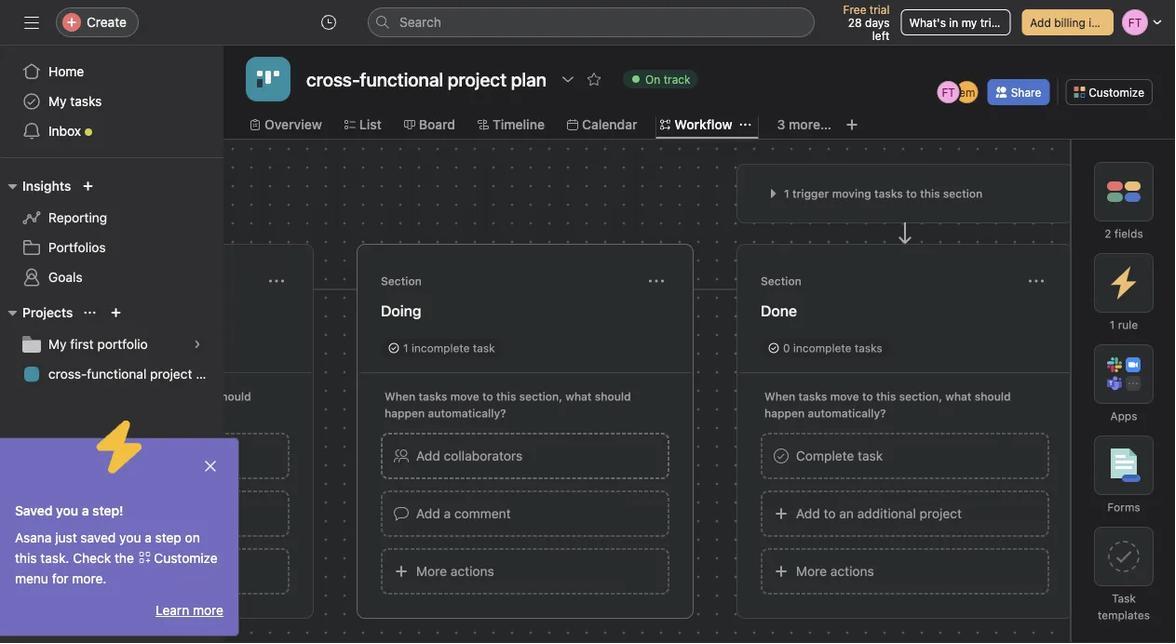 Task type: locate. For each thing, give the bounding box(es) containing it.
asana just saved you a step on this task. check the
[[15, 531, 200, 566]]

done button
[[761, 294, 1050, 328]]

2 actions from the left
[[831, 564, 875, 580]]

1 horizontal spatial when tasks move to this section, what should happen automatically?
[[385, 390, 631, 420]]

additional
[[858, 506, 917, 522]]

billing
[[1055, 16, 1086, 29]]

what for done
[[946, 390, 972, 403]]

a
[[82, 504, 89, 519], [444, 506, 451, 522], [145, 531, 152, 546]]

you inside the asana just saved you a step on this task. check the
[[119, 531, 141, 546]]

customize
[[1089, 86, 1145, 99], [154, 551, 218, 566]]

1 horizontal spatial actions
[[831, 564, 875, 580]]

home link
[[11, 57, 212, 87]]

my tasks link
[[11, 87, 212, 116]]

what down plan
[[186, 390, 212, 403]]

when down 1 incomplete task
[[385, 390, 416, 403]]

my for my tasks
[[48, 94, 67, 109]]

board
[[419, 117, 456, 132]]

2 horizontal spatial when
[[765, 390, 796, 403]]

3 more…
[[778, 117, 832, 132]]

0 horizontal spatial when tasks move to this section, what should happen automatically?
[[5, 390, 251, 420]]

more actions button
[[381, 549, 670, 595], [761, 549, 1050, 595]]

when tasks move to this section, what should happen automatically? up add collaborators button
[[385, 390, 631, 420]]

when tasks move to this section, what should happen automatically?
[[5, 390, 251, 420], [385, 390, 631, 420], [765, 390, 1012, 420]]

1 down doing
[[403, 342, 409, 355]]

more actions
[[416, 564, 495, 580], [797, 564, 875, 580]]

board image
[[257, 68, 280, 90]]

incomplete for done
[[794, 342, 852, 355]]

1 horizontal spatial a
[[145, 531, 152, 546]]

0 horizontal spatial trigger
[[398, 191, 439, 207]]

to
[[1, 302, 17, 320]]

0 horizontal spatial more actions
[[416, 564, 495, 580]]

add left an
[[797, 506, 821, 522]]

trigger left moving
[[793, 187, 830, 200]]

add for add trigger to move tasks to this section
[[371, 191, 395, 207]]

my left first
[[48, 337, 67, 352]]

2
[[1105, 227, 1112, 240]]

my inside projects 'element'
[[48, 337, 67, 352]]

collaborators
[[444, 449, 523, 464]]

project inside button
[[920, 506, 962, 522]]

3 automatically? from the left
[[808, 407, 887, 420]]

section, up complete task button in the right of the page
[[900, 390, 943, 403]]

customize inside "dropdown button"
[[1089, 86, 1145, 99]]

add collaborators
[[416, 449, 523, 464]]

more.
[[72, 572, 107, 587]]

actions down add a comment
[[451, 564, 495, 580]]

incomplete down doing
[[412, 342, 470, 355]]

when tasks move to this section, what should happen automatically? up complete task button in the right of the page
[[765, 390, 1012, 420]]

1 horizontal spatial section
[[761, 275, 802, 288]]

1 horizontal spatial customize
[[1089, 86, 1145, 99]]

timeline link
[[478, 115, 545, 135]]

more actions button down add to an additional project button
[[761, 549, 1050, 595]]

section, up add collaborators button
[[520, 390, 563, 403]]

happen for doing
[[385, 407, 425, 420]]

1 horizontal spatial trigger
[[793, 187, 830, 200]]

trigger inside dropdown button
[[793, 187, 830, 200]]

move
[[458, 191, 490, 207], [70, 390, 99, 403], [451, 390, 480, 403], [831, 390, 860, 403]]

tasks right moving
[[875, 187, 904, 200]]

add down "list"
[[371, 191, 395, 207]]

when down 0
[[765, 390, 796, 403]]

2 incomplete from the left
[[794, 342, 852, 355]]

when
[[5, 390, 36, 403], [385, 390, 416, 403], [765, 390, 796, 403]]

a left step
[[145, 531, 152, 546]]

more for done
[[797, 564, 827, 580]]

1 horizontal spatial what
[[566, 390, 592, 403]]

3 when tasks move to this section, what should happen automatically? from the left
[[765, 390, 1012, 420]]

a left comment
[[444, 506, 451, 522]]

1 horizontal spatial you
[[119, 531, 141, 546]]

days
[[866, 16, 890, 29]]

board link
[[404, 115, 456, 135]]

customize down the info
[[1089, 86, 1145, 99]]

1 more actions button from the left
[[381, 549, 670, 595]]

project right the additional
[[920, 506, 962, 522]]

more actions button for doing
[[381, 549, 670, 595]]

move down 1 incomplete task
[[451, 390, 480, 403]]

2 more from the left
[[797, 564, 827, 580]]

you up just
[[56, 504, 78, 519]]

when down projects dropdown button
[[5, 390, 36, 403]]

0 horizontal spatial actions
[[451, 564, 495, 580]]

1 more from the left
[[416, 564, 447, 580]]

tasks down 0 incomplete tasks at the right
[[799, 390, 828, 403]]

a left step!
[[82, 504, 89, 519]]

cross-functional project plan
[[48, 367, 221, 382]]

section, down cross-functional project plan
[[139, 390, 183, 403]]

trigger down the board "link"
[[398, 191, 439, 207]]

more actions down add a comment
[[416, 564, 495, 580]]

1 vertical spatial you
[[119, 531, 141, 546]]

on
[[646, 73, 661, 86]]

0 horizontal spatial you
[[56, 504, 78, 519]]

actions for doing
[[451, 564, 495, 580]]

section for doing
[[381, 275, 422, 288]]

more section actions image
[[269, 274, 284, 289]]

trigger inside dropdown button
[[398, 191, 439, 207]]

0 horizontal spatial what
[[186, 390, 212, 403]]

add inside add to an additional project button
[[797, 506, 821, 522]]

tasks
[[70, 94, 102, 109], [875, 187, 904, 200], [494, 191, 526, 207], [855, 342, 883, 355], [39, 390, 67, 403], [419, 390, 448, 403], [799, 390, 828, 403]]

workflow
[[675, 117, 733, 132]]

this
[[921, 187, 941, 200], [545, 191, 567, 207], [116, 390, 136, 403], [497, 390, 517, 403], [877, 390, 897, 403], [15, 551, 37, 566]]

tasks down home
[[70, 94, 102, 109]]

this up menu
[[15, 551, 37, 566]]

functional
[[87, 367, 147, 382]]

project left plan
[[150, 367, 192, 382]]

actions for done
[[831, 564, 875, 580]]

1
[[784, 187, 790, 200], [1110, 319, 1116, 332], [403, 342, 409, 355]]

2 happen from the left
[[385, 407, 425, 420]]

0 horizontal spatial automatically?
[[48, 407, 126, 420]]

add billing info
[[1031, 16, 1109, 29]]

more actions button down add a comment button
[[381, 549, 670, 595]]

create button
[[56, 7, 139, 37]]

projects
[[22, 305, 73, 321]]

close toast image
[[203, 459, 218, 474]]

2 horizontal spatial what
[[946, 390, 972, 403]]

my
[[48, 94, 67, 109], [48, 337, 67, 352]]

this down timeline
[[545, 191, 567, 207]]

1 horizontal spatial section
[[944, 187, 983, 200]]

1 horizontal spatial project
[[920, 506, 962, 522]]

1 vertical spatial my
[[48, 337, 67, 352]]

section
[[944, 187, 983, 200], [570, 191, 614, 207]]

incomplete right 0
[[794, 342, 852, 355]]

3 section, from the left
[[900, 390, 943, 403]]

more actions for done
[[797, 564, 875, 580]]

3 when from the left
[[765, 390, 796, 403]]

when tasks move to this section, what should happen automatically? down cross-functional project plan
[[5, 390, 251, 420]]

show options image
[[561, 72, 576, 87]]

2 horizontal spatial automatically?
[[808, 407, 887, 420]]

0 vertical spatial task
[[473, 342, 495, 355]]

1 horizontal spatial should
[[595, 390, 631, 403]]

incomplete
[[412, 342, 470, 355], [794, 342, 852, 355]]

my inside global element
[[48, 94, 67, 109]]

list link
[[345, 115, 382, 135]]

automatically?
[[48, 407, 126, 420], [428, 407, 506, 420], [808, 407, 887, 420]]

1 vertical spatial task
[[858, 449, 884, 464]]

add to starred image
[[587, 72, 602, 87]]

tab actions image
[[740, 119, 751, 130]]

calendar
[[582, 117, 638, 132]]

0 horizontal spatial more section actions image
[[649, 274, 664, 289]]

None text field
[[302, 62, 552, 96]]

to up collaborators in the bottom left of the page
[[483, 390, 494, 403]]

to down board
[[442, 191, 454, 207]]

just
[[55, 531, 77, 546]]

free trial 28 days left
[[844, 3, 890, 42]]

2 should from the left
[[595, 390, 631, 403]]

1 horizontal spatial 1
[[784, 187, 790, 200]]

task inside complete task button
[[858, 449, 884, 464]]

2 automatically? from the left
[[428, 407, 506, 420]]

0 horizontal spatial incomplete
[[412, 342, 470, 355]]

1 horizontal spatial when
[[385, 390, 416, 403]]

asana
[[15, 531, 52, 546]]

this down cross-functional project plan
[[116, 390, 136, 403]]

1 more actions from the left
[[416, 564, 495, 580]]

to
[[907, 187, 918, 200], [442, 191, 454, 207], [529, 191, 541, 207], [102, 390, 113, 403], [483, 390, 494, 403], [863, 390, 874, 403], [824, 506, 836, 522]]

automatically? down the cross-
[[48, 407, 126, 420]]

section inside add trigger to move tasks to this section dropdown button
[[570, 191, 614, 207]]

more down add a comment
[[416, 564, 447, 580]]

what up add collaborators button
[[566, 390, 592, 403]]

projects button
[[0, 302, 73, 324]]

1 left moving
[[784, 187, 790, 200]]

saved
[[81, 531, 116, 546]]

2 more section actions image from the left
[[1030, 274, 1044, 289]]

automatically? up add collaborators
[[428, 407, 506, 420]]

customize for customize
[[1089, 86, 1145, 99]]

2 my from the top
[[48, 337, 67, 352]]

1 actions from the left
[[451, 564, 495, 580]]

1 vertical spatial 1
[[1110, 319, 1116, 332]]

1 more section actions image from the left
[[649, 274, 664, 289]]

automatically? for done
[[808, 407, 887, 420]]

actions down an
[[831, 564, 875, 580]]

1 vertical spatial project
[[920, 506, 962, 522]]

0 horizontal spatial customize
[[154, 551, 218, 566]]

add trigger to move tasks to this section
[[371, 191, 614, 207]]

0 horizontal spatial section
[[381, 275, 422, 288]]

28
[[849, 16, 862, 29]]

tasks inside add trigger to move tasks to this section dropdown button
[[494, 191, 526, 207]]

2 horizontal spatial section,
[[900, 390, 943, 403]]

customize inside customize menu for more.
[[154, 551, 218, 566]]

1 horizontal spatial more actions
[[797, 564, 875, 580]]

add inside add a comment button
[[416, 506, 440, 522]]

0 horizontal spatial section
[[570, 191, 614, 207]]

2 more actions button from the left
[[761, 549, 1050, 595]]

add a comment button
[[381, 491, 670, 538]]

1 horizontal spatial more
[[797, 564, 827, 580]]

history image
[[321, 15, 336, 30]]

add inside add collaborators button
[[416, 449, 440, 464]]

0 horizontal spatial happen
[[5, 407, 45, 420]]

2 section from the left
[[761, 275, 802, 288]]

this right moving
[[921, 187, 941, 200]]

customize down on
[[154, 551, 218, 566]]

plan
[[196, 367, 221, 382]]

step
[[155, 531, 182, 546]]

2 horizontal spatial happen
[[765, 407, 805, 420]]

see details, my first portfolio image
[[192, 339, 203, 350]]

0 horizontal spatial section,
[[139, 390, 183, 403]]

move down the timeline link
[[458, 191, 490, 207]]

more section actions image
[[649, 274, 664, 289], [1030, 274, 1044, 289]]

tasks down 1 incomplete task
[[419, 390, 448, 403]]

workflow link
[[660, 115, 733, 135]]

share button
[[988, 79, 1050, 105]]

0 vertical spatial my
[[48, 94, 67, 109]]

1 horizontal spatial happen
[[385, 407, 425, 420]]

section up the done
[[761, 275, 802, 288]]

2 horizontal spatial when tasks move to this section, what should happen automatically?
[[765, 390, 1012, 420]]

0 horizontal spatial 1
[[403, 342, 409, 355]]

task right the complete
[[858, 449, 884, 464]]

to down 0 incomplete tasks at the right
[[863, 390, 874, 403]]

you up the
[[119, 531, 141, 546]]

section
[[381, 275, 422, 288], [761, 275, 802, 288]]

2 section, from the left
[[520, 390, 563, 403]]

1 inside dropdown button
[[784, 187, 790, 200]]

actions
[[451, 564, 495, 580], [831, 564, 875, 580]]

happen
[[5, 407, 45, 420], [385, 407, 425, 420], [765, 407, 805, 420]]

more section actions image for doing
[[649, 274, 664, 289]]

0 horizontal spatial more actions button
[[381, 549, 670, 595]]

search button
[[368, 7, 815, 37]]

tasks down the timeline link
[[494, 191, 526, 207]]

add left billing
[[1031, 16, 1052, 29]]

customize button
[[1066, 79, 1153, 105]]

0 horizontal spatial when
[[5, 390, 36, 403]]

1 for 1 trigger moving tasks to this section
[[784, 187, 790, 200]]

more down add to an additional project
[[797, 564, 827, 580]]

more for doing
[[416, 564, 447, 580]]

1 left rule
[[1110, 319, 1116, 332]]

this up complete task button in the right of the page
[[877, 390, 897, 403]]

1 section from the left
[[381, 275, 422, 288]]

0 vertical spatial customize
[[1089, 86, 1145, 99]]

1 horizontal spatial section,
[[520, 390, 563, 403]]

2 horizontal spatial should
[[975, 390, 1012, 403]]

add for add a comment
[[416, 506, 440, 522]]

1 horizontal spatial automatically?
[[428, 407, 506, 420]]

1 horizontal spatial task
[[858, 449, 884, 464]]

section, for done
[[900, 390, 943, 403]]

2 horizontal spatial a
[[444, 506, 451, 522]]

this inside add trigger to move tasks to this section dropdown button
[[545, 191, 567, 207]]

portfolio
[[97, 337, 148, 352]]

1 when from the left
[[5, 390, 36, 403]]

saved
[[15, 504, 53, 519]]

2 when from the left
[[385, 390, 416, 403]]

to right moving
[[907, 187, 918, 200]]

to left an
[[824, 506, 836, 522]]

0 horizontal spatial more
[[416, 564, 447, 580]]

overview link
[[250, 115, 322, 135]]

section, for doing
[[520, 390, 563, 403]]

reporting link
[[11, 203, 212, 233]]

2 when tasks move to this section, what should happen automatically? from the left
[[385, 390, 631, 420]]

more
[[416, 564, 447, 580], [797, 564, 827, 580]]

1 vertical spatial customize
[[154, 551, 218, 566]]

to inside button
[[824, 506, 836, 522]]

0 horizontal spatial project
[[150, 367, 192, 382]]

3 should from the left
[[975, 390, 1012, 403]]

1 horizontal spatial more section actions image
[[1030, 274, 1044, 289]]

automatically? for doing
[[428, 407, 506, 420]]

1 my from the top
[[48, 94, 67, 109]]

section inside 1 trigger moving tasks to this section dropdown button
[[944, 187, 983, 200]]

on
[[185, 531, 200, 546]]

new project or portfolio image
[[110, 307, 122, 319]]

0 horizontal spatial task
[[473, 342, 495, 355]]

automatically? up complete task on the right bottom of the page
[[808, 407, 887, 420]]

0 incomplete tasks
[[784, 342, 883, 355]]

add left comment
[[416, 506, 440, 522]]

trigger for add
[[398, 191, 439, 207]]

task templates
[[1098, 593, 1151, 622]]

1 horizontal spatial more actions button
[[761, 549, 1050, 595]]

2 more actions from the left
[[797, 564, 875, 580]]

0 horizontal spatial should
[[215, 390, 251, 403]]

when for done
[[765, 390, 796, 403]]

2 vertical spatial 1
[[403, 342, 409, 355]]

0 vertical spatial 1
[[784, 187, 790, 200]]

1 incomplete from the left
[[412, 342, 470, 355]]

add left collaborators in the bottom left of the page
[[416, 449, 440, 464]]

1 for 1 incomplete task
[[403, 342, 409, 355]]

section up doing
[[381, 275, 422, 288]]

what up complete task button in the right of the page
[[946, 390, 972, 403]]

1 rule
[[1110, 319, 1139, 332]]

tasks inside 1 trigger moving tasks to this section dropdown button
[[875, 187, 904, 200]]

3 what from the left
[[946, 390, 972, 403]]

2 horizontal spatial 1
[[1110, 319, 1116, 332]]

list
[[359, 117, 382, 132]]

more actions down an
[[797, 564, 875, 580]]

task down doing button
[[473, 342, 495, 355]]

trigger
[[793, 187, 830, 200], [398, 191, 439, 207]]

1 horizontal spatial incomplete
[[794, 342, 852, 355]]

0 vertical spatial project
[[150, 367, 192, 382]]

home
[[48, 64, 84, 79]]

add inside add trigger to move tasks to this section dropdown button
[[371, 191, 395, 207]]

my up inbox
[[48, 94, 67, 109]]

add for add billing info
[[1031, 16, 1052, 29]]

2 what from the left
[[566, 390, 592, 403]]

3 happen from the left
[[765, 407, 805, 420]]

add inside add billing info button
[[1031, 16, 1052, 29]]

overview
[[265, 117, 322, 132]]



Task type: vqa. For each thing, say whether or not it's contained in the screenshot.
At
no



Task type: describe. For each thing, give the bounding box(es) containing it.
info
[[1089, 16, 1109, 29]]

complete task
[[797, 449, 884, 464]]

when for doing
[[385, 390, 416, 403]]

tasks inside the my tasks link
[[70, 94, 102, 109]]

1 what from the left
[[186, 390, 212, 403]]

ft
[[942, 86, 956, 99]]

search
[[400, 14, 442, 30]]

0
[[784, 342, 791, 355]]

the
[[115, 551, 134, 566]]

inbox
[[48, 123, 81, 139]]

in
[[950, 16, 959, 29]]

more
[[193, 603, 224, 619]]

add trigger to move tasks to this section button
[[358, 176, 693, 223]]

more section actions image for done
[[1030, 274, 1044, 289]]

done
[[761, 302, 798, 320]]

timeline
[[493, 117, 545, 132]]

a inside the asana just saved you a step on this task. check the
[[145, 531, 152, 546]]

section for done
[[761, 275, 802, 288]]

this inside the asana just saved you a step on this task. check the
[[15, 551, 37, 566]]

create
[[87, 14, 127, 30]]

portfolios
[[48, 240, 106, 255]]

add a comment
[[416, 506, 511, 522]]

move down 0 incomplete tasks at the right
[[831, 390, 860, 403]]

to inside dropdown button
[[907, 187, 918, 200]]

add for add to an additional project
[[797, 506, 821, 522]]

insights element
[[0, 170, 224, 296]]

my first portfolio link
[[11, 330, 212, 360]]

1 trigger moving tasks to this section button
[[761, 181, 1050, 207]]

doing
[[381, 302, 422, 320]]

trial
[[870, 3, 890, 16]]

happen for done
[[765, 407, 805, 420]]

new image
[[82, 181, 94, 192]]

free
[[844, 3, 867, 16]]

cross-functional project plan link
[[11, 360, 221, 389]]

moving
[[833, 187, 872, 200]]

hide sidebar image
[[24, 15, 39, 30]]

1 happen from the left
[[5, 407, 45, 420]]

calendar link
[[567, 115, 638, 135]]

learn
[[156, 603, 189, 619]]

my for my first portfolio
[[48, 337, 67, 352]]

3
[[778, 117, 786, 132]]

add tab image
[[845, 117, 860, 132]]

reporting
[[48, 210, 107, 225]]

what's
[[910, 16, 947, 29]]

saved you a step!
[[15, 504, 124, 519]]

on track
[[646, 73, 691, 86]]

when tasks move to this section, what should happen automatically? for doing
[[385, 390, 631, 420]]

to down timeline
[[529, 191, 541, 207]]

1 section, from the left
[[139, 390, 183, 403]]

customize menu for more.
[[15, 551, 218, 587]]

1 automatically? from the left
[[48, 407, 126, 420]]

a inside button
[[444, 506, 451, 522]]

add to an additional project
[[797, 506, 962, 522]]

move inside add trigger to move tasks to this section dropdown button
[[458, 191, 490, 207]]

move down the cross-
[[70, 390, 99, 403]]

on track button
[[615, 66, 707, 92]]

projects element
[[0, 296, 224, 393]]

goals
[[48, 270, 83, 285]]

tasks down "done" button
[[855, 342, 883, 355]]

more…
[[789, 117, 832, 132]]

search list box
[[368, 7, 815, 37]]

add collaborators button
[[381, 433, 670, 480]]

this inside 1 trigger moving tasks to this section dropdown button
[[921, 187, 941, 200]]

insights button
[[0, 175, 71, 198]]

global element
[[0, 46, 224, 157]]

1 for 1 rule
[[1110, 319, 1116, 332]]

add to an additional project button
[[761, 491, 1050, 538]]

templates
[[1098, 609, 1151, 622]]

my
[[962, 16, 978, 29]]

project inside 'element'
[[150, 367, 192, 382]]

customize for customize menu for more.
[[154, 551, 218, 566]]

em
[[960, 86, 976, 99]]

1 incomplete task
[[403, 342, 495, 355]]

check
[[73, 551, 111, 566]]

1 when tasks move to this section, what should happen automatically? from the left
[[5, 390, 251, 420]]

task.
[[40, 551, 69, 566]]

what's in my trial? button
[[901, 9, 1011, 35]]

menu
[[15, 572, 48, 587]]

cross-
[[48, 367, 87, 382]]

comment
[[455, 506, 511, 522]]

to do button
[[1, 294, 290, 328]]

show options, current sort, top image
[[84, 307, 95, 319]]

complete
[[797, 449, 855, 464]]

2 fields
[[1105, 227, 1144, 240]]

add billing info button
[[1022, 9, 1114, 35]]

learn more link
[[156, 603, 224, 619]]

task
[[1113, 593, 1137, 606]]

what for doing
[[566, 390, 592, 403]]

rule
[[1119, 319, 1139, 332]]

inbox link
[[11, 116, 212, 146]]

track
[[664, 73, 691, 86]]

this up add collaborators button
[[497, 390, 517, 403]]

do
[[21, 302, 39, 320]]

share
[[1012, 86, 1042, 99]]

goals link
[[11, 263, 212, 293]]

an
[[840, 506, 854, 522]]

0 vertical spatial you
[[56, 504, 78, 519]]

more actions button for done
[[761, 549, 1050, 595]]

1 should from the left
[[215, 390, 251, 403]]

1 trigger moving tasks to this section
[[784, 187, 983, 200]]

to do
[[1, 302, 39, 320]]

to down 'cross-functional project plan' link at the bottom
[[102, 390, 113, 403]]

add for add collaborators
[[416, 449, 440, 464]]

forms
[[1108, 501, 1141, 514]]

when tasks move to this section, what should happen automatically? for done
[[765, 390, 1012, 420]]

my tasks
[[48, 94, 102, 109]]

trigger for 1
[[793, 187, 830, 200]]

more actions for doing
[[416, 564, 495, 580]]

incomplete for doing
[[412, 342, 470, 355]]

fields
[[1115, 227, 1144, 240]]

what's in my trial?
[[910, 16, 1007, 29]]

tasks down the cross-
[[39, 390, 67, 403]]

doing button
[[381, 294, 670, 328]]

should for doing
[[595, 390, 631, 403]]

should for done
[[975, 390, 1012, 403]]

0 horizontal spatial a
[[82, 504, 89, 519]]



